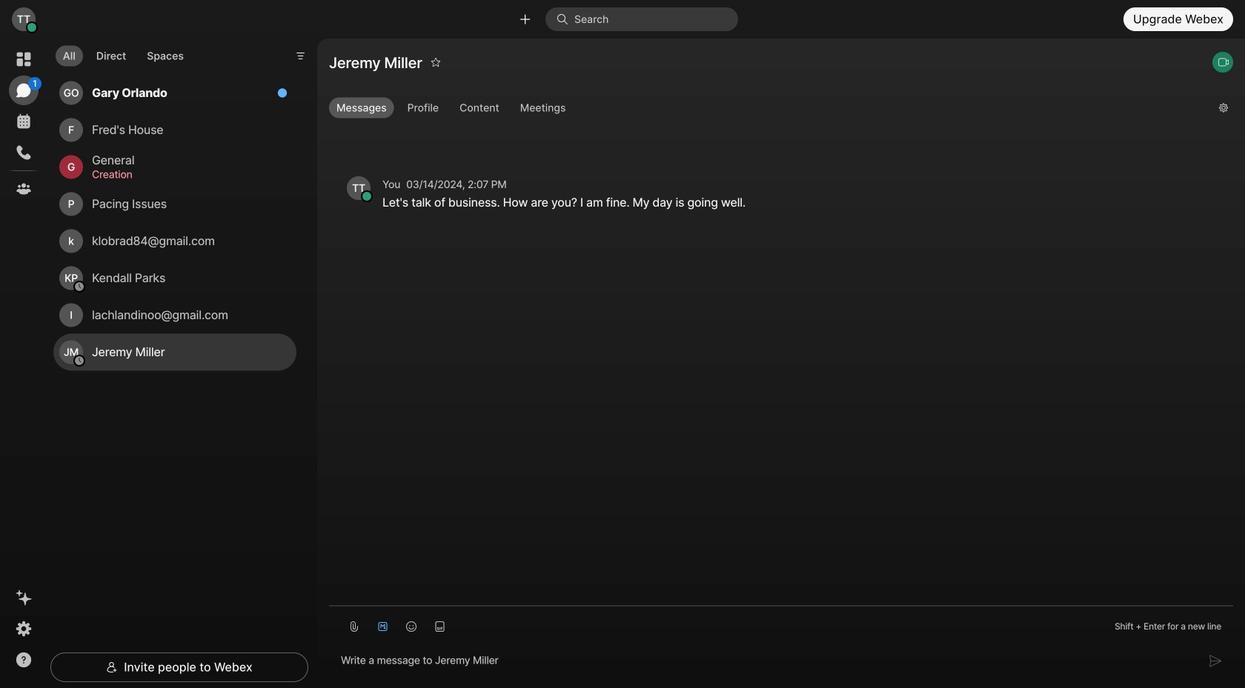 Task type: describe. For each thing, give the bounding box(es) containing it.
pacing issues list item
[[53, 186, 297, 223]]

message composer toolbar element
[[329, 607, 1234, 641]]

kendall parks list item
[[53, 260, 297, 297]]

creation element
[[92, 167, 279, 183]]

klobrad84@gmail.com list item
[[53, 223, 297, 260]]

webex tab list
[[9, 44, 42, 204]]

fred's house list item
[[53, 112, 297, 149]]



Task type: locate. For each thing, give the bounding box(es) containing it.
gary orlando, new messages list item
[[53, 75, 297, 112]]

tab list
[[52, 37, 195, 71]]

new messages image
[[277, 88, 288, 98]]

lachlandinoo@gmail.com list item
[[53, 297, 297, 334]]

jeremy miller list item
[[53, 334, 297, 371]]

group
[[329, 98, 1208, 122]]

navigation
[[0, 39, 47, 689]]

general list item
[[53, 149, 297, 186]]



Task type: vqa. For each thing, say whether or not it's contained in the screenshot.
pacing issues list item on the left top of page
yes



